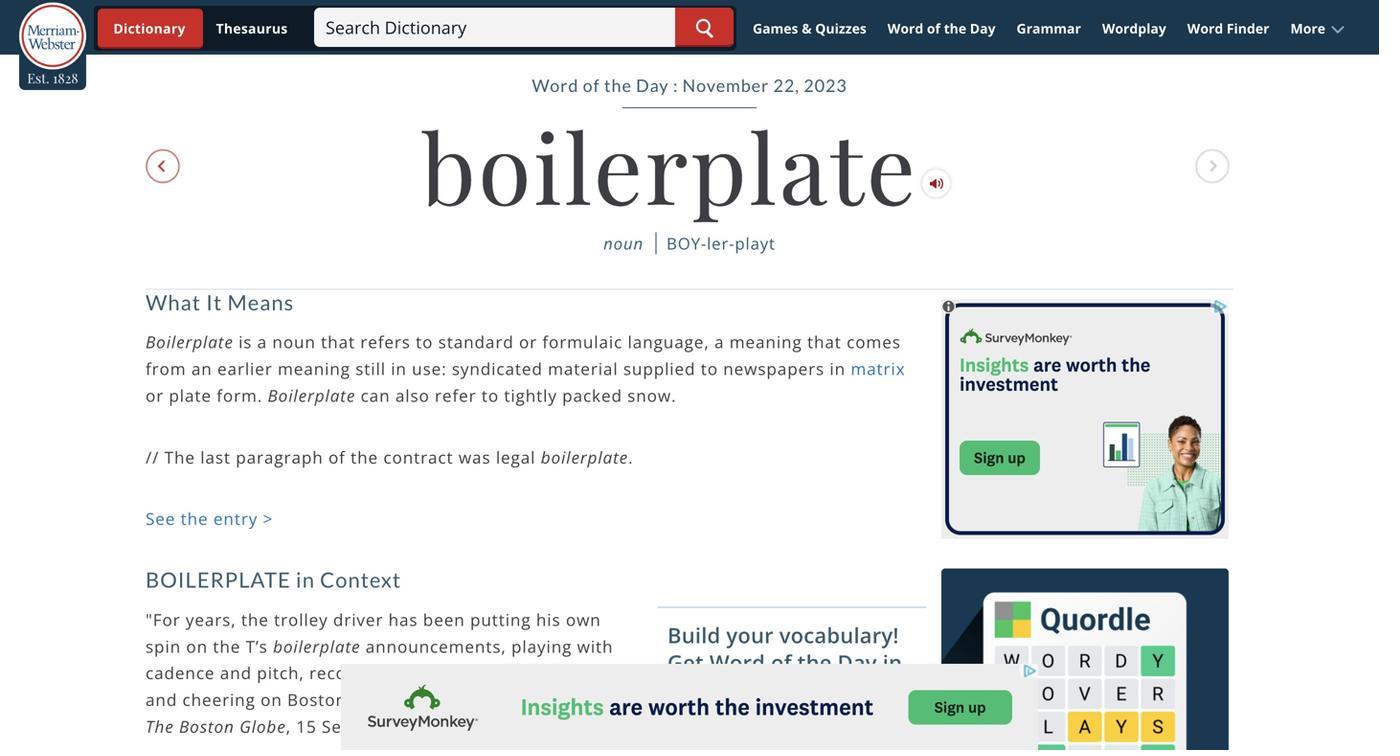 Task type: vqa. For each thing, say whether or not it's contained in the screenshot.
Advertisement element
no



Task type: locate. For each thing, give the bounding box(es) containing it.
packed
[[563, 384, 623, 407]]

2023 inside announcements, playing with cadence and pitch, recommending his favorite anime, and cheering on boston sports teams." — daniel kool, the boston globe , 15 sept. 2023
[[370, 716, 411, 738]]

formulaic
[[543, 331, 623, 353]]

to
[[416, 331, 433, 353], [701, 358, 719, 380], [482, 384, 499, 407]]

in left matrix link
[[830, 358, 846, 380]]

merriam webster - established 1828 image
[[19, 2, 86, 71]]

1 that from the left
[[321, 331, 356, 353]]

in
[[391, 358, 407, 380], [830, 358, 846, 380], [296, 567, 315, 592], [883, 648, 903, 677]]

0 vertical spatial the
[[165, 446, 195, 468]]

0 horizontal spatial a
[[257, 331, 267, 353]]

noun left boy-
[[604, 232, 644, 254]]

advertisement region
[[341, 664, 1039, 750]]

noun right is
[[273, 331, 316, 353]]

1 horizontal spatial a
[[715, 331, 725, 353]]

sept.
[[322, 716, 365, 738]]

word
[[888, 19, 924, 37], [1188, 19, 1224, 37], [532, 75, 579, 96], [710, 648, 766, 677]]

and
[[220, 662, 252, 684], [146, 689, 177, 711]]

0 vertical spatial his
[[537, 608, 561, 631]]

1 vertical spatial boilerplate
[[268, 384, 356, 407]]

is
[[239, 331, 252, 353]]

1 horizontal spatial day
[[838, 648, 878, 677]]

word of the day : november 22, 2023
[[532, 75, 848, 96]]

on
[[186, 635, 208, 658], [261, 689, 282, 711]]

15
[[296, 716, 317, 738]]

recommending
[[310, 662, 436, 684]]

word right quizzes
[[888, 19, 924, 37]]

2 vertical spatial day
[[838, 648, 878, 677]]

2023 down sports
[[370, 716, 411, 738]]

0 vertical spatial day
[[971, 19, 996, 37]]

1 horizontal spatial and
[[220, 662, 252, 684]]

word of the day link
[[880, 11, 1005, 45]]

in right "every"
[[883, 648, 903, 677]]

0 horizontal spatial or
[[146, 384, 164, 407]]

day for word of the day : november 22, 2023
[[636, 75, 669, 96]]

his
[[537, 608, 561, 631], [442, 662, 466, 684]]

0 horizontal spatial meaning
[[278, 358, 351, 380]]

that left comes
[[808, 331, 842, 353]]

boilerplate up years,
[[146, 567, 291, 592]]

0 vertical spatial to
[[416, 331, 433, 353]]

day
[[971, 19, 996, 37], [636, 75, 669, 96], [838, 648, 878, 677]]

1 vertical spatial on
[[261, 689, 282, 711]]

1 horizontal spatial his
[[537, 608, 561, 631]]

1 vertical spatial boston
[[179, 716, 235, 738]]

matrix link
[[851, 358, 906, 380]]

or up matrix or plate form. boilerplate can also refer to tightly packed snow.
[[519, 331, 538, 353]]

on inside "for years, the trolley driver has been putting his own spin on the t's
[[186, 635, 208, 658]]

day up your email address text box
[[838, 648, 878, 677]]

on inside announcements, playing with cadence and pitch, recommending his favorite anime, and cheering on boston sports teams." — daniel kool, the boston globe , 15 sept. 2023
[[261, 689, 282, 711]]

or down from
[[146, 384, 164, 407]]

boston up 15
[[288, 689, 347, 711]]

word left the finder
[[1188, 19, 1224, 37]]

teams."
[[410, 689, 474, 711]]

or
[[519, 331, 538, 353], [146, 384, 164, 407]]

playing
[[512, 635, 572, 658]]

meaning left 'still'
[[278, 358, 351, 380]]

boston down cheering
[[179, 716, 235, 738]]

day left grammar
[[971, 19, 996, 37]]

1 vertical spatial noun
[[273, 331, 316, 353]]

1 vertical spatial and
[[146, 689, 177, 711]]

1 vertical spatial 2023
[[370, 716, 411, 738]]

1 vertical spatial or
[[146, 384, 164, 407]]

language,
[[628, 331, 710, 353]]

0 horizontal spatial on
[[186, 635, 208, 658]]

word for word of the day : november 22, 2023
[[532, 75, 579, 96]]

boilerplate left the can
[[268, 384, 356, 407]]

cheering
[[183, 689, 256, 711]]

2023
[[804, 75, 848, 96], [370, 716, 411, 738]]

1 vertical spatial the
[[146, 716, 174, 738]]

meaning up newspapers
[[730, 331, 803, 353]]

the
[[165, 446, 195, 468], [146, 716, 174, 738]]

that
[[321, 331, 356, 353], [808, 331, 842, 353]]

meaning
[[730, 331, 803, 353], [278, 358, 351, 380]]

and up cheering
[[220, 662, 252, 684]]

boilerplate inside matrix or plate form. boilerplate can also refer to tightly packed snow.
[[268, 384, 356, 407]]

anime,
[[542, 662, 599, 684]]

day left :
[[636, 75, 669, 96]]

games & quizzes link
[[745, 11, 876, 45]]

build
[[668, 621, 721, 650]]

0 horizontal spatial your
[[668, 676, 715, 704]]

:
[[674, 75, 679, 96]]

0 horizontal spatial his
[[442, 662, 466, 684]]

of up your email address text box
[[771, 648, 792, 677]]

0 horizontal spatial that
[[321, 331, 356, 353]]

his up playing at left bottom
[[537, 608, 561, 631]]

boilerplate down packed
[[541, 446, 629, 468]]

1 horizontal spatial your
[[727, 621, 774, 650]]

games & quizzes
[[753, 19, 867, 37]]

toggle search dictionary/thesaurus image
[[98, 9, 203, 49]]

finder
[[1227, 19, 1270, 37]]

1 horizontal spatial boilerplate
[[268, 384, 356, 407]]

in up trolley
[[296, 567, 315, 592]]

1 horizontal spatial on
[[261, 689, 282, 711]]

a right "language,"
[[715, 331, 725, 353]]

0 horizontal spatial 2023
[[370, 716, 411, 738]]

what
[[146, 290, 201, 315]]

boilerplate
[[146, 331, 234, 353], [268, 384, 356, 407]]

ler-
[[707, 232, 735, 254]]

0 horizontal spatial noun
[[273, 331, 316, 353]]

the left t's
[[213, 635, 241, 658]]

1 vertical spatial day
[[636, 75, 669, 96]]

grammar link
[[1009, 11, 1090, 45]]

2 vertical spatial to
[[482, 384, 499, 407]]

the right //
[[165, 446, 195, 468]]

comes
[[847, 331, 902, 353]]

on up globe
[[261, 689, 282, 711]]

years,
[[186, 608, 236, 631]]

word inside build your vocabulary! get word of the day in your inbox every day.
[[710, 648, 766, 677]]

1 vertical spatial his
[[442, 662, 466, 684]]

supplied
[[624, 358, 696, 380]]

your down the build
[[668, 676, 715, 704]]

was
[[459, 446, 491, 468]]

his up teams."
[[442, 662, 466, 684]]

wordplay link
[[1094, 11, 1176, 45]]

2023 right 22,
[[804, 75, 848, 96]]

,
[[286, 716, 291, 738]]

with
[[578, 635, 614, 658]]

0 horizontal spatial boston
[[179, 716, 235, 738]]

0 vertical spatial boston
[[288, 689, 347, 711]]

0 vertical spatial on
[[186, 635, 208, 658]]

1 horizontal spatial to
[[482, 384, 499, 407]]

daniel
[[502, 689, 556, 711]]

0 vertical spatial or
[[519, 331, 538, 353]]

and down cadence
[[146, 689, 177, 711]]

it
[[206, 290, 223, 315]]

boilerplate down trolley
[[273, 635, 361, 658]]

1 a from the left
[[257, 331, 267, 353]]

the right see
[[181, 508, 209, 530]]

boilerplate up an
[[146, 331, 234, 353]]

inbox
[[721, 676, 779, 704]]

0 horizontal spatial to
[[416, 331, 433, 353]]

a right is
[[257, 331, 267, 353]]

snow.
[[628, 384, 677, 407]]

1 horizontal spatial noun
[[604, 232, 644, 254]]

still
[[356, 358, 386, 380]]

the inside build your vocabulary! get word of the day in your inbox every day.
[[798, 648, 832, 677]]

0 horizontal spatial and
[[146, 689, 177, 711]]

day inside build your vocabulary! get word of the day in your inbox every day.
[[838, 648, 878, 677]]

cadence
[[146, 662, 215, 684]]

on down years,
[[186, 635, 208, 658]]

1 vertical spatial meaning
[[278, 358, 351, 380]]

the
[[945, 19, 967, 37], [605, 75, 632, 96], [351, 446, 379, 468], [181, 508, 209, 530], [241, 608, 269, 631], [213, 635, 241, 658], [798, 648, 832, 677]]

0 vertical spatial meaning
[[730, 331, 803, 353]]

boston
[[288, 689, 347, 711], [179, 716, 235, 738]]

to inside matrix or plate form. boilerplate can also refer to tightly packed snow.
[[482, 384, 499, 407]]

word right the get
[[710, 648, 766, 677]]

2 horizontal spatial day
[[971, 19, 996, 37]]

of
[[928, 19, 941, 37], [583, 75, 600, 96], [329, 446, 346, 468], [771, 648, 792, 677]]

to up use:
[[416, 331, 433, 353]]

to down "language,"
[[701, 358, 719, 380]]

0 horizontal spatial boilerplate
[[146, 331, 234, 353]]

boilerplate up boy-
[[422, 102, 919, 229]]

1 horizontal spatial that
[[808, 331, 842, 353]]

word down search search field
[[532, 75, 579, 96]]

0 vertical spatial your
[[727, 621, 774, 650]]

the down cadence
[[146, 716, 174, 738]]

see the entry >
[[146, 508, 273, 530]]

1 horizontal spatial or
[[519, 331, 538, 353]]

get
[[668, 648, 704, 677]]

1 horizontal spatial 2023
[[804, 75, 848, 96]]

noun
[[604, 232, 644, 254], [273, 331, 316, 353]]

of left :
[[583, 75, 600, 96]]

the left day.
[[798, 648, 832, 677]]

your up inbox
[[727, 621, 774, 650]]

0 horizontal spatial day
[[636, 75, 669, 96]]

that left refers
[[321, 331, 356, 353]]

t's
[[246, 635, 268, 658]]

been
[[423, 608, 465, 631]]

1 horizontal spatial meaning
[[730, 331, 803, 353]]

his inside announcements, playing with cadence and pitch, recommending his favorite anime, and cheering on boston sports teams." — daniel kool, the boston globe , 15 sept. 2023
[[442, 662, 466, 684]]

1 vertical spatial to
[[701, 358, 719, 380]]

to down syndicated
[[482, 384, 499, 407]]

—
[[479, 689, 497, 711]]



Task type: describe. For each thing, give the bounding box(es) containing it.
of right quizzes
[[928, 19, 941, 37]]

day for word of the day
[[971, 19, 996, 37]]

in right 'still'
[[391, 358, 407, 380]]

his inside "for years, the trolley driver has been putting his own spin on the t's
[[537, 608, 561, 631]]

november
[[683, 75, 770, 96]]

in inside build your vocabulary! get word of the day in your inbox every day.
[[883, 648, 903, 677]]

is a noun that refers to standard or formulaic language, a meaning that comes from an earlier meaning still in use: syndicated material supplied to newspapers in
[[146, 331, 902, 380]]

also
[[396, 384, 430, 407]]

kool,
[[561, 689, 603, 711]]

the left :
[[605, 75, 632, 96]]

material
[[548, 358, 619, 380]]

of right paragraph on the left bottom of the page
[[329, 446, 346, 468]]

spin
[[146, 635, 181, 658]]

matrix
[[851, 358, 906, 380]]

putting
[[470, 608, 531, 631]]

boy-ler-playt
[[667, 232, 776, 254]]

boy-
[[667, 232, 707, 254]]

more button
[[1283, 11, 1355, 45]]

boilerplate in context
[[146, 567, 402, 592]]

day.
[[847, 676, 890, 704]]

0 vertical spatial and
[[220, 662, 252, 684]]

word finder link
[[1180, 11, 1279, 45]]

noun inside the is a noun that refers to standard or formulaic language, a meaning that comes from an earlier meaning still in use: syndicated material supplied to newspapers in
[[273, 331, 316, 353]]

globe
[[240, 716, 286, 738]]

0 vertical spatial boilerplate
[[146, 331, 234, 353]]

word for word finder
[[1188, 19, 1224, 37]]

newspapers
[[724, 358, 825, 380]]

1 vertical spatial your
[[668, 676, 715, 704]]

see the entry > link
[[146, 508, 273, 530]]

"for years, the trolley driver has been putting his own spin on the t's
[[146, 608, 602, 658]]

contract
[[384, 446, 454, 468]]

games
[[753, 19, 799, 37]]

use:
[[412, 358, 447, 380]]

sports
[[352, 689, 405, 711]]

word of the day
[[888, 19, 996, 37]]

more
[[1291, 19, 1326, 37]]

of inside build your vocabulary! get word of the day in your inbox every day.
[[771, 648, 792, 677]]

own
[[566, 608, 602, 631]]

form.
[[217, 384, 263, 407]]

word for word of the day
[[888, 19, 924, 37]]

0 vertical spatial 2023
[[804, 75, 848, 96]]

context
[[320, 567, 402, 592]]

standard
[[439, 331, 514, 353]]

every
[[785, 676, 841, 704]]

2 a from the left
[[715, 331, 725, 353]]

"for
[[146, 608, 181, 631]]

plate
[[169, 384, 212, 407]]

syndicated
[[452, 358, 543, 380]]

from
[[146, 358, 186, 380]]

//
[[146, 446, 159, 468]]

entry
[[214, 508, 258, 530]]

see
[[146, 508, 176, 530]]

0 vertical spatial noun
[[604, 232, 644, 254]]

2 that from the left
[[808, 331, 842, 353]]

Your email address text field
[[668, 714, 917, 750]]

word finder
[[1188, 19, 1270, 37]]

grammar
[[1017, 19, 1082, 37]]

>
[[263, 508, 273, 530]]

1 horizontal spatial boston
[[288, 689, 347, 711]]

vocabulary!
[[780, 621, 900, 650]]

paragraph
[[236, 446, 324, 468]]

playt
[[735, 232, 776, 254]]

or inside the is a noun that refers to standard or formulaic language, a meaning that comes from an earlier meaning still in use: syndicated material supplied to newspapers in
[[519, 331, 538, 353]]

earlier
[[218, 358, 273, 380]]

play quordle: guess all four words in a limited number of tries.  each of your guesses must be a real 5-letter word. image
[[942, 569, 1230, 750]]

announcements, playing with cadence and pitch, recommending his favorite anime, and cheering on boston sports teams." — daniel kool, the boston globe , 15 sept. 2023
[[146, 635, 614, 738]]

2 horizontal spatial to
[[701, 358, 719, 380]]

the inside announcements, playing with cadence and pitch, recommending his favorite anime, and cheering on boston sports teams." — daniel kool, the boston globe , 15 sept. 2023
[[146, 716, 174, 738]]

matrix or plate form. boilerplate can also refer to tightly packed snow.
[[146, 358, 906, 407]]

wordplay
[[1103, 19, 1167, 37]]

means
[[228, 290, 294, 315]]

refers
[[361, 331, 411, 353]]

can
[[361, 384, 391, 407]]

trolley
[[274, 608, 328, 631]]

driver
[[333, 608, 384, 631]]

quizzes
[[816, 19, 867, 37]]

22,
[[774, 75, 800, 96]]

last
[[201, 446, 231, 468]]

build your vocabulary! get word of the day in your inbox every day.
[[668, 621, 903, 704]]

pitch,
[[257, 662, 304, 684]]

search word image
[[696, 18, 714, 39]]

.
[[629, 446, 634, 468]]

refer
[[435, 384, 477, 407]]

has
[[389, 608, 418, 631]]

merriam-webster logo link
[[19, 2, 86, 71]]

an
[[192, 358, 212, 380]]

Search search field
[[314, 8, 734, 47]]

// the last paragraph of the contract was legal boilerplate .
[[146, 446, 634, 468]]

the left grammar
[[945, 19, 967, 37]]

tightly
[[504, 384, 558, 407]]

the left contract
[[351, 446, 379, 468]]

or inside matrix or plate form. boilerplate can also refer to tightly packed snow.
[[146, 384, 164, 407]]

legal
[[496, 446, 536, 468]]

what it means
[[146, 290, 294, 315]]

the up t's
[[241, 608, 269, 631]]



